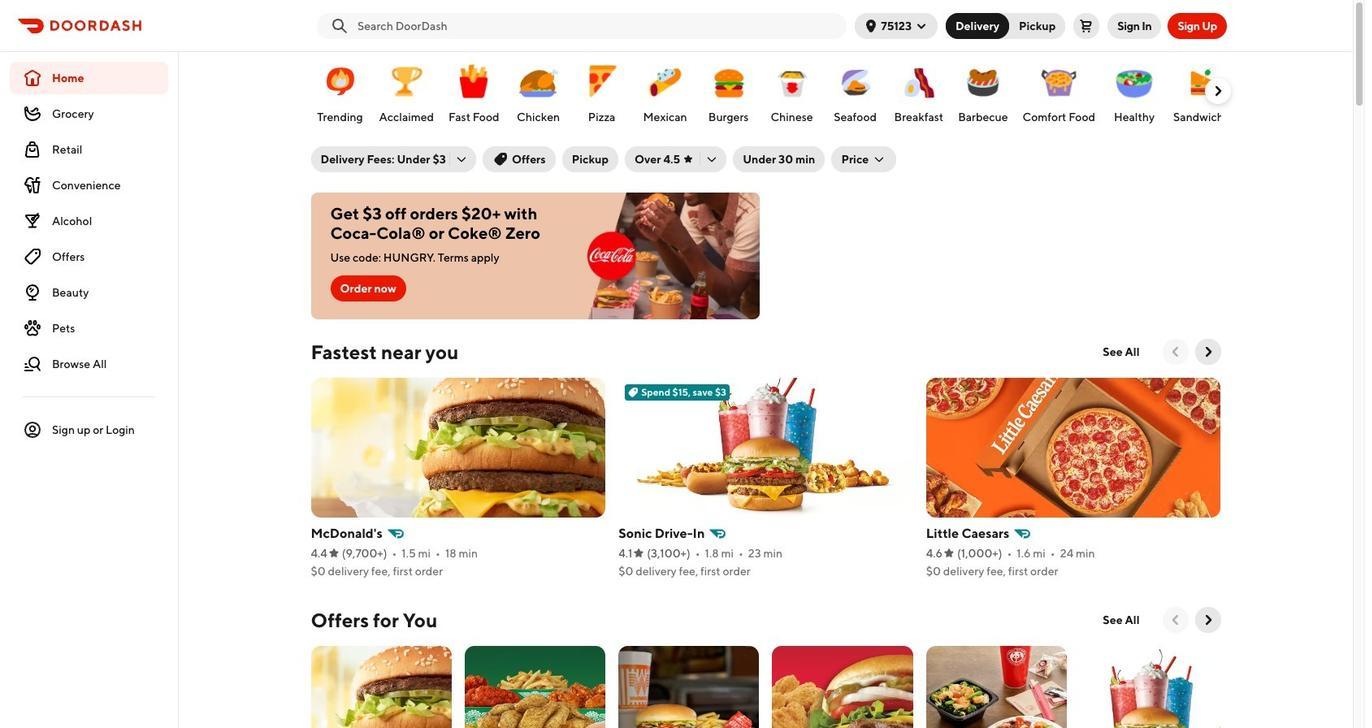 Task type: vqa. For each thing, say whether or not it's contained in the screenshot.
Chef's Salad ADD button
no



Task type: locate. For each thing, give the bounding box(es) containing it.
toggle order method (delivery or pickup) option group
[[946, 13, 1066, 39]]

next button of carousel image
[[1210, 83, 1226, 99], [1200, 612, 1216, 628]]

None button
[[946, 13, 1009, 39], [1000, 13, 1066, 39], [946, 13, 1009, 39], [1000, 13, 1066, 39]]

next button of carousel image
[[1200, 344, 1216, 360]]



Task type: describe. For each thing, give the bounding box(es) containing it.
1 vertical spatial next button of carousel image
[[1200, 612, 1216, 628]]

0 vertical spatial next button of carousel image
[[1210, 83, 1226, 99]]

previous button of carousel image
[[1167, 344, 1184, 360]]

Store search: begin typing to search for stores available on DoorDash text field
[[358, 17, 841, 34]]

previous button of carousel image
[[1167, 612, 1184, 628]]

0 items, open order cart image
[[1080, 19, 1093, 32]]



